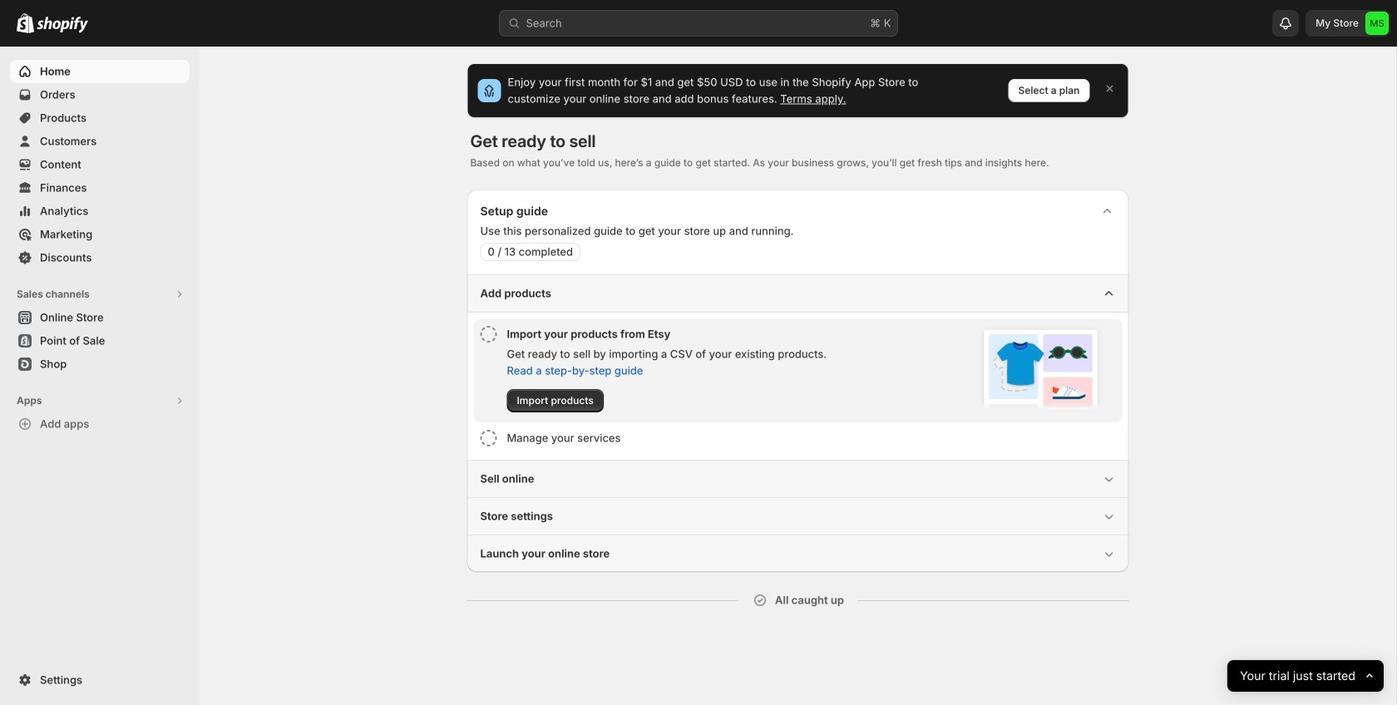 Task type: describe. For each thing, give the bounding box(es) containing it.
mark import your products from etsy as done image
[[480, 326, 497, 343]]

add products group
[[467, 275, 1129, 460]]

guide categories group
[[467, 275, 1129, 572]]

my store image
[[1366, 12, 1389, 35]]

mark manage your services as done image
[[480, 430, 497, 447]]



Task type: vqa. For each thing, say whether or not it's contained in the screenshot.
Search collections text field
no



Task type: locate. For each thing, give the bounding box(es) containing it.
shopify image
[[37, 16, 88, 33]]

import your products from etsy group
[[474, 319, 1123, 423]]

shopify image
[[17, 13, 34, 33]]

setup guide region
[[467, 190, 1129, 572]]

manage your services group
[[474, 423, 1123, 453]]



